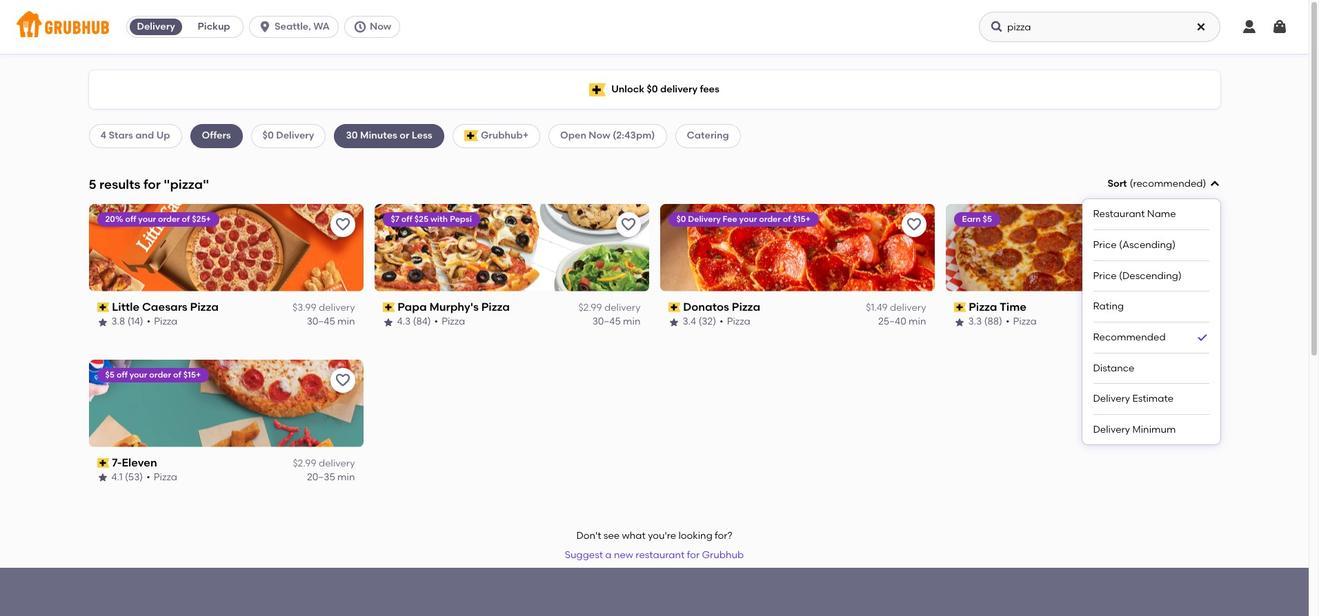 Task type: describe. For each thing, give the bounding box(es) containing it.
price for price (ascending)
[[1093, 239, 1117, 251]]

1 vertical spatial $15+
[[183, 370, 201, 380]]

star icon image for little caesars pizza
[[97, 317, 108, 328]]

less
[[412, 130, 432, 142]]

save this restaurant image for donatos pizza
[[905, 216, 922, 233]]

5
[[89, 176, 96, 192]]

$2.99 delivery for 7-eleven
[[293, 458, 355, 470]]

3.8
[[111, 316, 125, 328]]

your for eleven
[[130, 370, 147, 380]]

pizza right caesars
[[190, 301, 219, 314]]

$3.99 delivery
[[293, 302, 355, 314]]

don't
[[576, 530, 601, 542]]

svg image inside field
[[1209, 179, 1220, 190]]

20%
[[105, 214, 123, 224]]

recommended
[[1093, 332, 1166, 343]]

$0 for $0 delivery fee your order of $15+
[[676, 214, 686, 224]]

0 horizontal spatial for
[[143, 176, 161, 192]]

price (ascending)
[[1093, 239, 1176, 251]]

minutes
[[360, 130, 397, 142]]

svg image inside seattle, wa button
[[258, 20, 272, 34]]

30–45 min for papa murphy's pizza
[[592, 316, 641, 328]]

delivery for delivery estimate
[[1093, 393, 1130, 405]]

estimate
[[1132, 393, 1174, 405]]

$0 for $0 delivery
[[263, 130, 274, 142]]

(
[[1130, 178, 1133, 190]]

Search for food, convenience, alcohol... search field
[[979, 12, 1220, 42]]

$25
[[414, 214, 428, 224]]

time
[[1000, 301, 1027, 314]]

of for eleven
[[173, 370, 181, 380]]

murphy's
[[429, 301, 479, 314]]

catering
[[687, 130, 729, 142]]

suggest
[[565, 550, 603, 562]]

20% off your order of $25+
[[105, 214, 211, 224]]

distance
[[1093, 363, 1134, 374]]

$2.99 for 7-eleven
[[293, 458, 316, 470]]

4.3
[[397, 316, 411, 328]]

(descending)
[[1119, 270, 1182, 282]]

pizza up 3.3 (88)
[[969, 301, 997, 314]]

30–45 min for little caesars pizza
[[307, 316, 355, 328]]

pizza down donatos pizza
[[727, 316, 750, 328]]

seattle, wa
[[275, 21, 330, 32]]

svg image inside now button
[[353, 20, 367, 34]]

recommended option
[[1093, 323, 1209, 354]]

subscription pass image for 7-eleven
[[97, 459, 109, 468]]

4.1
[[111, 472, 123, 484]]

now button
[[344, 16, 406, 38]]

min for donatos pizza
[[909, 316, 926, 328]]

3.3 (88)
[[968, 316, 1002, 328]]

donatos pizza
[[683, 301, 760, 314]]

5 results for "pizza" main content
[[0, 54, 1309, 617]]

$0 delivery
[[263, 130, 314, 142]]

delivery left fee
[[688, 214, 721, 224]]

restaurant name
[[1093, 209, 1176, 220]]

what
[[622, 530, 646, 542]]

$7 off $25 with pepsi
[[391, 214, 472, 224]]

your for caesars
[[138, 214, 156, 224]]

offers
[[202, 130, 231, 142]]

open
[[560, 130, 586, 142]]

stars
[[109, 130, 133, 142]]

$25+
[[192, 214, 211, 224]]

name
[[1147, 209, 1176, 220]]

$2.99 for papa murphy's pizza
[[578, 302, 602, 314]]

pizza time link
[[954, 300, 1212, 316]]

restaurant
[[1093, 209, 1145, 220]]

4 stars and up
[[100, 130, 170, 142]]

1 vertical spatial $5
[[105, 370, 115, 380]]

0 vertical spatial $15+
[[793, 214, 811, 224]]

subscription pass image for pizza time
[[954, 303, 966, 313]]

save this restaurant button for little caesars pizza
[[330, 212, 355, 237]]

star icon image for donatos pizza
[[668, 317, 679, 328]]

20–35 min
[[307, 472, 355, 484]]

order for caesars
[[158, 214, 180, 224]]

off for papa
[[401, 214, 412, 224]]

seattle, wa button
[[249, 16, 344, 38]]

papa
[[397, 301, 427, 314]]

3.3
[[968, 316, 982, 328]]

delivery for delivery minimum
[[1093, 424, 1130, 436]]

you're
[[648, 530, 676, 542]]

open now (2:43pm)
[[560, 130, 655, 142]]

donatos
[[683, 301, 729, 314]]

see
[[604, 530, 620, 542]]

(32)
[[698, 316, 716, 328]]

• for caesars
[[147, 316, 151, 328]]

eleven
[[122, 456, 157, 470]]

suggest a new restaurant for grubhub button
[[559, 544, 750, 569]]

and
[[135, 130, 154, 142]]

pizza down eleven
[[154, 472, 177, 484]]

• pizza for caesars
[[147, 316, 178, 328]]

• pizza for murphy's
[[434, 316, 465, 328]]

your right fee
[[739, 214, 757, 224]]

7-
[[112, 456, 122, 470]]

2 horizontal spatial of
[[783, 214, 791, 224]]

pizza time
[[969, 301, 1027, 314]]

recommended
[[1133, 178, 1203, 190]]

• pizza down time
[[1006, 316, 1037, 328]]

pizza right "donatos"
[[732, 301, 760, 314]]

(2:43pm)
[[613, 130, 655, 142]]

(88)
[[984, 316, 1002, 328]]

delivery button
[[127, 16, 185, 38]]

delivery for 7-eleven
[[319, 458, 355, 470]]

min for 7-eleven
[[337, 472, 355, 484]]

delivery for papa murphy's pizza
[[604, 302, 641, 314]]

5 results for "pizza"
[[89, 176, 209, 192]]

4.1 (53)
[[111, 472, 143, 484]]

1 horizontal spatial svg image
[[1196, 21, 1207, 32]]

25–40 min for delivery
[[878, 316, 926, 328]]

grubhub plus flag logo image for unlock $0 delivery fees
[[589, 83, 606, 96]]

(53)
[[125, 472, 143, 484]]

don't see what you're looking for?
[[576, 530, 732, 542]]

subscription pass image for donatos pizza
[[668, 303, 680, 313]]

save this restaurant image for 7-eleven
[[334, 372, 351, 389]]

suggest a new restaurant for grubhub
[[565, 550, 744, 562]]

price (descending)
[[1093, 270, 1182, 282]]

list box inside field
[[1093, 200, 1209, 445]]

pizza right murphy's
[[481, 301, 510, 314]]

)
[[1203, 178, 1206, 190]]

20–35
[[307, 472, 335, 484]]

caesars
[[142, 301, 187, 314]]

4
[[100, 130, 106, 142]]



Task type: vqa. For each thing, say whether or not it's contained in the screenshot.


Task type: locate. For each thing, give the bounding box(es) containing it.
subscription pass image for little caesars pizza
[[97, 303, 109, 313]]

off right 20% at the left top
[[125, 214, 136, 224]]

0 horizontal spatial now
[[370, 21, 391, 32]]

0 horizontal spatial $0
[[263, 130, 274, 142]]

2 30–45 min from the left
[[592, 316, 641, 328]]

save this restaurant image left $7
[[334, 216, 351, 233]]

subscription pass image left the little
[[97, 303, 109, 313]]

subscription pass image left pizza time
[[954, 303, 966, 313]]

save this restaurant image for little caesars pizza
[[334, 216, 351, 233]]

price for price (descending)
[[1093, 270, 1117, 282]]

seattle,
[[275, 21, 311, 32]]

fee
[[723, 214, 737, 224]]

pepsi
[[450, 214, 472, 224]]

• pizza down the papa murphy's pizza
[[434, 316, 465, 328]]

min down $3.99 delivery
[[337, 316, 355, 328]]

delivery down distance
[[1093, 393, 1130, 405]]

order left $25+
[[158, 214, 180, 224]]

now inside 5 results for "pizza" main content
[[589, 130, 610, 142]]

1 horizontal spatial $5
[[983, 214, 992, 224]]

• pizza for eleven
[[146, 472, 177, 484]]

2 price from the top
[[1093, 270, 1117, 282]]

1 vertical spatial now
[[589, 130, 610, 142]]

min right "20–35"
[[337, 472, 355, 484]]

delivery estimate
[[1093, 393, 1174, 405]]

of down "little caesars pizza"
[[173, 370, 181, 380]]

1 vertical spatial price
[[1093, 270, 1117, 282]]

now right open
[[589, 130, 610, 142]]

none field containing sort
[[1082, 177, 1220, 445]]

check icon image
[[1195, 331, 1209, 345]]

2 subscription pass image from the left
[[954, 303, 966, 313]]

• pizza down eleven
[[146, 472, 177, 484]]

2 25–40 min from the left
[[1164, 316, 1212, 328]]

$2.99
[[578, 302, 602, 314], [293, 458, 316, 470]]

1 vertical spatial $2.99
[[293, 458, 316, 470]]

0 horizontal spatial 30–45 min
[[307, 316, 355, 328]]

25–40 down $1.49 delivery at right
[[878, 316, 906, 328]]

your
[[138, 214, 156, 224], [739, 214, 757, 224], [130, 370, 147, 380]]

1 vertical spatial for
[[687, 550, 700, 562]]

(ascending)
[[1119, 239, 1176, 251]]

1 horizontal spatial for
[[687, 550, 700, 562]]

of left $25+
[[182, 214, 190, 224]]

a
[[605, 550, 612, 562]]

2 horizontal spatial $0
[[676, 214, 686, 224]]

2 25–40 from the left
[[1164, 316, 1192, 328]]

off
[[125, 214, 136, 224], [401, 214, 412, 224], [117, 370, 128, 380]]

$5 off your order of $15+
[[105, 370, 201, 380]]

star icon image for papa murphy's pizza
[[383, 317, 394, 328]]

grubhub plus flag logo image left grubhub+
[[464, 131, 478, 142]]

25–40 min up the check icon
[[1164, 316, 1212, 328]]

$3.99
[[293, 302, 316, 314]]

0 vertical spatial price
[[1093, 239, 1117, 251]]

$2.99 delivery
[[578, 302, 641, 314], [293, 458, 355, 470]]

little caesars pizza
[[112, 301, 219, 314]]

delivery
[[660, 83, 698, 95], [319, 302, 355, 314], [604, 302, 641, 314], [890, 302, 926, 314], [319, 458, 355, 470]]

pickup button
[[185, 16, 243, 38]]

3.8 (14)
[[111, 316, 143, 328]]

delivery for little caesars pizza
[[319, 302, 355, 314]]

25–40
[[878, 316, 906, 328], [1164, 316, 1192, 328]]

1 25–40 min from the left
[[878, 316, 926, 328]]

1 30–45 from the left
[[307, 316, 335, 328]]

subscription pass image
[[97, 303, 109, 313], [383, 303, 395, 313], [97, 459, 109, 468]]

0 vertical spatial $0
[[647, 83, 658, 95]]

30–45 for little caesars pizza
[[307, 316, 335, 328]]

pizza down "little caesars pizza"
[[154, 316, 178, 328]]

0 horizontal spatial $2.99 delivery
[[293, 458, 355, 470]]

now
[[370, 21, 391, 32], [589, 130, 610, 142]]

1 horizontal spatial now
[[589, 130, 610, 142]]

off for 7-
[[117, 370, 128, 380]]

wa
[[313, 21, 330, 32]]

0 horizontal spatial 30–45
[[307, 316, 335, 328]]

order
[[158, 214, 180, 224], [759, 214, 781, 224], [149, 370, 171, 380]]

rating
[[1093, 301, 1124, 313]]

for right results
[[143, 176, 161, 192]]

save this restaurant button for papa murphy's pizza
[[616, 212, 641, 237]]

order down caesars
[[149, 370, 171, 380]]

7-eleven
[[112, 456, 157, 470]]

$0 right unlock
[[647, 83, 658, 95]]

min for papa murphy's pizza
[[623, 316, 641, 328]]

25–40 min
[[878, 316, 926, 328], [1164, 316, 1212, 328]]

0 vertical spatial grubhub plus flag logo image
[[589, 83, 606, 96]]

papa murphy's pizza logo image
[[374, 204, 649, 292]]

0 horizontal spatial subscription pass image
[[668, 303, 680, 313]]

sort
[[1108, 178, 1127, 190]]

• right (53)
[[146, 472, 150, 484]]

main navigation navigation
[[0, 0, 1309, 54]]

your down "(14)"
[[130, 370, 147, 380]]

0 horizontal spatial svg image
[[990, 20, 1004, 34]]

pizza
[[190, 301, 219, 314], [481, 301, 510, 314], [732, 301, 760, 314], [969, 301, 997, 314], [154, 316, 178, 328], [442, 316, 465, 328], [727, 316, 750, 328], [1013, 316, 1037, 328], [154, 472, 177, 484]]

• pizza down caesars
[[147, 316, 178, 328]]

0 vertical spatial $5
[[983, 214, 992, 224]]

list box containing restaurant name
[[1093, 200, 1209, 445]]

1 horizontal spatial 30–45 min
[[592, 316, 641, 328]]

1 vertical spatial grubhub plus flag logo image
[[464, 131, 478, 142]]

$5 right earn
[[983, 214, 992, 224]]

0 vertical spatial for
[[143, 176, 161, 192]]

restaurant
[[636, 550, 685, 562]]

$7
[[391, 214, 399, 224]]

2 30–45 from the left
[[592, 316, 621, 328]]

0 horizontal spatial grubhub plus flag logo image
[[464, 131, 478, 142]]

star icon image left 3.4
[[668, 317, 679, 328]]

subscription pass image left the papa at left
[[383, 303, 395, 313]]

1 25–40 from the left
[[878, 316, 906, 328]]

subscription pass image
[[668, 303, 680, 313], [954, 303, 966, 313]]

svg image
[[990, 20, 1004, 34], [1196, 21, 1207, 32]]

pizza time logo image
[[945, 204, 1220, 292]]

looking
[[678, 530, 712, 542]]

save this restaurant button for donatos pizza
[[901, 212, 926, 237]]

earn
[[962, 214, 981, 224]]

0 horizontal spatial $5
[[105, 370, 115, 380]]

1 save this restaurant image from the left
[[334, 216, 351, 233]]

donatos pizza logo image
[[660, 204, 934, 292]]

25–40 min down $1.49 delivery at right
[[878, 316, 926, 328]]

1 subscription pass image from the left
[[668, 303, 680, 313]]

• for eleven
[[146, 472, 150, 484]]

delivery for donatos pizza
[[890, 302, 926, 314]]

• right "(14)"
[[147, 316, 151, 328]]

now right wa at the left top of the page
[[370, 21, 391, 32]]

3.4 (32)
[[683, 316, 716, 328]]

new
[[614, 550, 633, 562]]

subscription pass image inside pizza time link
[[954, 303, 966, 313]]

7-eleven logo image
[[89, 360, 363, 448]]

delivery minimum
[[1093, 424, 1176, 436]]

sort ( recommended )
[[1108, 178, 1206, 190]]

price
[[1093, 239, 1117, 251], [1093, 270, 1117, 282]]

earn $5
[[962, 214, 992, 224]]

unlock
[[611, 83, 644, 95]]

save this restaurant image
[[334, 216, 351, 233], [905, 216, 922, 233]]

• for pizza
[[720, 316, 723, 328]]

subscription pass image left "donatos"
[[668, 303, 680, 313]]

off down 3.8
[[117, 370, 128, 380]]

1 horizontal spatial $0
[[647, 83, 658, 95]]

none field inside 5 results for "pizza" main content
[[1082, 177, 1220, 445]]

2 vertical spatial $0
[[676, 214, 686, 224]]

unlock $0 delivery fees
[[611, 83, 719, 95]]

25–40 up recommended
[[1164, 316, 1192, 328]]

subscription pass image for papa murphy's pizza
[[383, 303, 395, 313]]

min up the check icon
[[1194, 316, 1212, 328]]

4.3 (84)
[[397, 316, 431, 328]]

$1.49
[[866, 302, 888, 314]]

1 price from the top
[[1093, 239, 1117, 251]]

grubhub plus flag logo image left unlock
[[589, 83, 606, 96]]

1 horizontal spatial 30–45
[[592, 316, 621, 328]]

•
[[147, 316, 151, 328], [434, 316, 438, 328], [720, 316, 723, 328], [1006, 316, 1010, 328], [146, 472, 150, 484]]

• pizza down donatos pizza
[[720, 316, 750, 328]]

save this restaurant image
[[620, 216, 636, 233], [1191, 216, 1208, 233], [334, 372, 351, 389]]

pickup
[[198, 21, 230, 32]]

for inside "button"
[[687, 550, 700, 562]]

$0 right offers
[[263, 130, 274, 142]]

off for little
[[125, 214, 136, 224]]

• for murphy's
[[434, 316, 438, 328]]

3.4
[[683, 316, 696, 328]]

"pizza"
[[164, 176, 209, 192]]

of
[[182, 214, 190, 224], [783, 214, 791, 224], [173, 370, 181, 380]]

order right fee
[[759, 214, 781, 224]]

for down looking
[[687, 550, 700, 562]]

of for caesars
[[182, 214, 190, 224]]

of right fee
[[783, 214, 791, 224]]

30 minutes or less
[[346, 130, 432, 142]]

delivery left 30
[[276, 130, 314, 142]]

min
[[337, 316, 355, 328], [623, 316, 641, 328], [909, 316, 926, 328], [1194, 316, 1212, 328], [337, 472, 355, 484]]

• pizza for pizza
[[720, 316, 750, 328]]

your right 20% at the left top
[[138, 214, 156, 224]]

up
[[156, 130, 170, 142]]

pizza down time
[[1013, 316, 1037, 328]]

• right (84)
[[434, 316, 438, 328]]

1 30–45 min from the left
[[307, 316, 355, 328]]

delivery left pickup on the top left
[[137, 21, 175, 32]]

list box
[[1093, 200, 1209, 445]]

delivery
[[137, 21, 175, 32], [276, 130, 314, 142], [688, 214, 721, 224], [1093, 393, 1130, 405], [1093, 424, 1130, 436]]

30–45
[[307, 316, 335, 328], [592, 316, 621, 328]]

None field
[[1082, 177, 1220, 445]]

25–40 for delivery
[[878, 316, 906, 328]]

save this restaurant image for papa murphy's pizza
[[620, 216, 636, 233]]

grubhub+
[[481, 130, 529, 142]]

off right $7
[[401, 214, 412, 224]]

2 horizontal spatial save this restaurant image
[[1191, 216, 1208, 233]]

star icon image left 4.3
[[383, 317, 394, 328]]

save this restaurant button
[[330, 212, 355, 237], [616, 212, 641, 237], [901, 212, 926, 237], [1187, 212, 1212, 237], [330, 368, 355, 393]]

$15+
[[793, 214, 811, 224], [183, 370, 201, 380]]

1 horizontal spatial save this restaurant image
[[905, 216, 922, 233]]

price up rating in the right of the page
[[1093, 270, 1117, 282]]

0 horizontal spatial 25–40
[[878, 316, 906, 328]]

0 horizontal spatial save this restaurant image
[[334, 216, 351, 233]]

• right (32)
[[720, 316, 723, 328]]

save this restaurant image left earn
[[905, 216, 922, 233]]

1 horizontal spatial grubhub plus flag logo image
[[589, 83, 606, 96]]

little caesars pizza logo image
[[89, 204, 363, 292]]

1 vertical spatial $0
[[263, 130, 274, 142]]

$0 left fee
[[676, 214, 686, 224]]

star icon image left 3.3
[[954, 317, 965, 328]]

star icon image left 4.1
[[97, 473, 108, 484]]

min left 3.4
[[623, 316, 641, 328]]

$2.99 delivery for papa murphy's pizza
[[578, 302, 641, 314]]

25–40 for time
[[1164, 316, 1192, 328]]

delivery for delivery
[[137, 21, 175, 32]]

grubhub
[[702, 550, 744, 562]]

$5 down 3.8
[[105, 370, 115, 380]]

grubhub plus flag logo image
[[589, 83, 606, 96], [464, 131, 478, 142]]

1 horizontal spatial $2.99
[[578, 302, 602, 314]]

fees
[[700, 83, 719, 95]]

• right (88)
[[1006, 316, 1010, 328]]

• pizza
[[147, 316, 178, 328], [434, 316, 465, 328], [720, 316, 750, 328], [1006, 316, 1037, 328], [146, 472, 177, 484]]

star icon image
[[97, 317, 108, 328], [383, 317, 394, 328], [668, 317, 679, 328], [954, 317, 965, 328], [97, 473, 108, 484]]

(84)
[[413, 316, 431, 328]]

min down $1.49 delivery at right
[[909, 316, 926, 328]]

0 vertical spatial now
[[370, 21, 391, 32]]

delivery inside button
[[137, 21, 175, 32]]

1 horizontal spatial of
[[182, 214, 190, 224]]

for
[[143, 176, 161, 192], [687, 550, 700, 562]]

little
[[112, 301, 139, 314]]

svg image
[[1241, 19, 1258, 35], [1271, 19, 1288, 35], [258, 20, 272, 34], [353, 20, 367, 34], [1209, 179, 1220, 190]]

subscription pass image left 7- at the bottom of page
[[97, 459, 109, 468]]

grubhub plus flag logo image for grubhub+
[[464, 131, 478, 142]]

star icon image for 7-eleven
[[97, 473, 108, 484]]

for?
[[715, 530, 732, 542]]

0 horizontal spatial save this restaurant image
[[334, 372, 351, 389]]

0 horizontal spatial of
[[173, 370, 181, 380]]

order for eleven
[[149, 370, 171, 380]]

now inside button
[[370, 21, 391, 32]]

$0 delivery fee your order of $15+
[[676, 214, 811, 224]]

papa murphy's pizza
[[397, 301, 510, 314]]

30
[[346, 130, 358, 142]]

25–40 min for time
[[1164, 316, 1212, 328]]

1 vertical spatial $2.99 delivery
[[293, 458, 355, 470]]

2 save this restaurant image from the left
[[905, 216, 922, 233]]

30–45 for papa murphy's pizza
[[592, 316, 621, 328]]

0 horizontal spatial 25–40 min
[[878, 316, 926, 328]]

1 horizontal spatial $15+
[[793, 214, 811, 224]]

star icon image left 3.8
[[97, 317, 108, 328]]

min for little caesars pizza
[[337, 316, 355, 328]]

0 horizontal spatial $2.99
[[293, 458, 316, 470]]

1 horizontal spatial subscription pass image
[[954, 303, 966, 313]]

save this restaurant button for 7-eleven
[[330, 368, 355, 393]]

$0
[[647, 83, 658, 95], [263, 130, 274, 142], [676, 214, 686, 224]]

with
[[430, 214, 448, 224]]

results
[[99, 176, 140, 192]]

1 horizontal spatial 25–40 min
[[1164, 316, 1212, 328]]

minimum
[[1132, 424, 1176, 436]]

or
[[400, 130, 409, 142]]

0 vertical spatial $2.99 delivery
[[578, 302, 641, 314]]

1 horizontal spatial $2.99 delivery
[[578, 302, 641, 314]]

price down restaurant
[[1093, 239, 1117, 251]]

1 horizontal spatial save this restaurant image
[[620, 216, 636, 233]]

0 vertical spatial $2.99
[[578, 302, 602, 314]]

1 horizontal spatial 25–40
[[1164, 316, 1192, 328]]

pizza down the papa murphy's pizza
[[442, 316, 465, 328]]

(14)
[[127, 316, 143, 328]]

0 horizontal spatial $15+
[[183, 370, 201, 380]]

delivery down delivery estimate
[[1093, 424, 1130, 436]]



